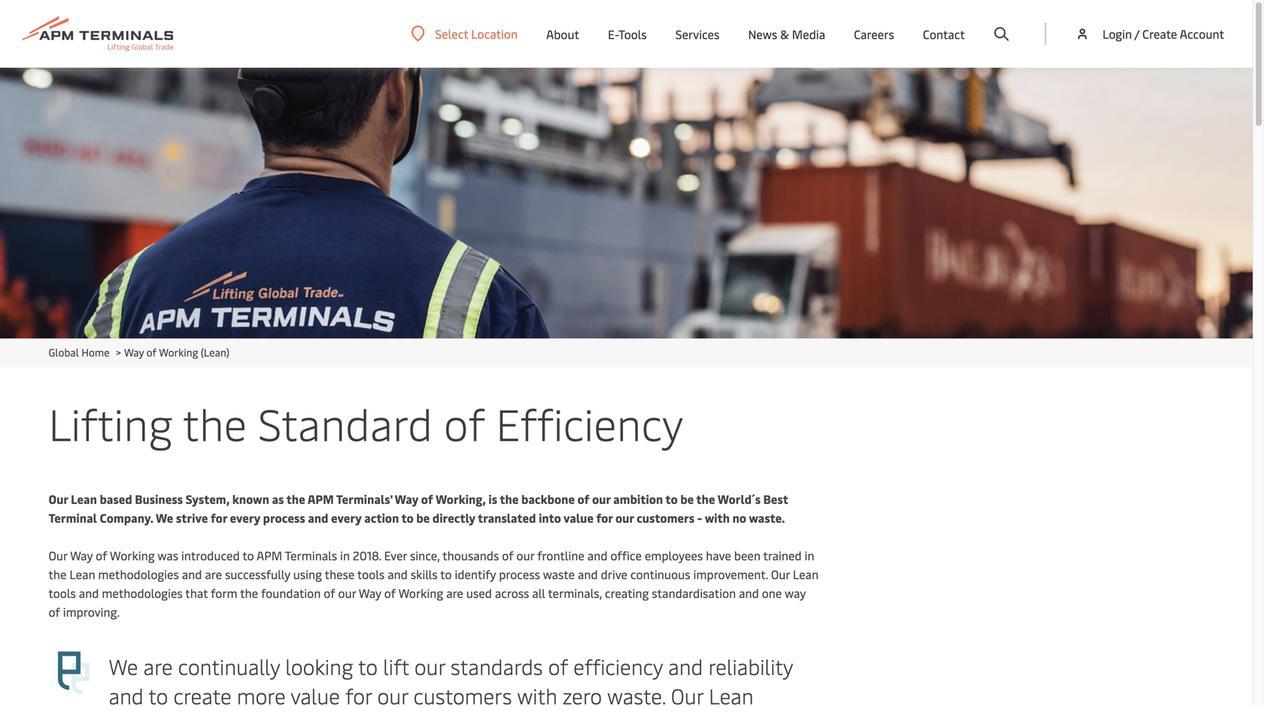 Task type: locate. For each thing, give the bounding box(es) containing it.
0 vertical spatial are
[[205, 566, 222, 582]]

apm up successfully
[[257, 547, 282, 564]]

the right as
[[286, 491, 305, 507]]

zero
[[563, 681, 602, 707]]

1 horizontal spatial apm
[[308, 491, 334, 507]]

are down introduced
[[205, 566, 222, 582]]

terminal
[[49, 510, 97, 526]]

1 vertical spatial waste.
[[607, 681, 666, 707]]

our
[[592, 491, 611, 507], [615, 510, 634, 526], [517, 547, 534, 564], [338, 585, 356, 601], [414, 652, 445, 681], [377, 681, 408, 707]]

with left zero
[[517, 681, 557, 707]]

working left (lean)
[[159, 345, 198, 359]]

translated
[[478, 510, 536, 526]]

tools
[[357, 566, 385, 582], [49, 585, 76, 601]]

0 vertical spatial customers
[[637, 510, 695, 526]]

lift
[[383, 652, 409, 681]]

in right trained
[[805, 547, 814, 564]]

for down system,
[[211, 510, 227, 526]]

since,
[[410, 547, 440, 564]]

using
[[293, 566, 322, 582]]

-
[[697, 510, 702, 526]]

methodologies
[[98, 566, 179, 582], [102, 585, 183, 601]]

lean up way
[[793, 566, 819, 582]]

0 vertical spatial methodologies
[[98, 566, 179, 582]]

the
[[183, 393, 247, 452], [286, 491, 305, 507], [500, 491, 519, 507], [696, 491, 715, 507], [49, 566, 67, 582], [240, 585, 258, 601]]

continually
[[178, 652, 280, 681]]

about
[[546, 26, 579, 42]]

1 horizontal spatial process
[[499, 566, 540, 582]]

process down as
[[263, 510, 305, 526]]

skills
[[411, 566, 438, 582]]

careers button
[[854, 0, 894, 68]]

form
[[211, 585, 237, 601]]

for up office
[[596, 510, 613, 526]]

0 horizontal spatial for
[[211, 510, 227, 526]]

0 horizontal spatial are
[[143, 652, 173, 681]]

1 horizontal spatial be
[[680, 491, 694, 507]]

is
[[489, 491, 497, 507]]

the up improving.
[[49, 566, 67, 582]]

be right ambition on the bottom
[[680, 491, 694, 507]]

more
[[237, 681, 286, 707]]

1 horizontal spatial in
[[805, 547, 814, 564]]

we down improving.
[[109, 652, 138, 681]]

apm inside our way of working was introduced to apm terminals in 2018. ever since, thousands of our frontline and office employees have been trained in the lean methodologies and are successfully using these tools and skills to identify process waste and drive continuous improvement. our lean tools and methodologies that form the foundation of our way of working are used across all terminals, creating standardisation and one way of improving.
[[257, 547, 282, 564]]

for
[[211, 510, 227, 526], [596, 510, 613, 526], [345, 681, 372, 707]]

value inside we are continually looking to lift our standards of efficiency and reliability and to create more value for our customers with zero waste. our lea
[[291, 681, 340, 707]]

standards
[[451, 652, 543, 681]]

we inside we are continually looking to lift our standards of efficiency and reliability and to create more value for our customers with zero waste. our lea
[[109, 652, 138, 681]]

1 vertical spatial are
[[446, 585, 463, 601]]

0 horizontal spatial customers
[[414, 681, 512, 707]]

waste.
[[749, 510, 785, 526], [607, 681, 666, 707]]

one
[[762, 585, 782, 601]]

news
[[748, 26, 777, 42]]

every down known
[[230, 510, 260, 526]]

world´s
[[718, 491, 761, 507]]

1 vertical spatial working
[[110, 547, 155, 564]]

used
[[466, 585, 492, 601]]

1 in from the left
[[340, 547, 350, 564]]

with
[[705, 510, 730, 526], [517, 681, 557, 707]]

process
[[263, 510, 305, 526], [499, 566, 540, 582]]

we down business
[[156, 510, 173, 526]]

customers inside we are continually looking to lift our standards of efficiency and reliability and to create more value for our customers with zero waste. our lea
[[414, 681, 512, 707]]

>
[[116, 345, 121, 359]]

looking
[[285, 652, 353, 681]]

1 vertical spatial we
[[109, 652, 138, 681]]

working left the was in the bottom left of the page
[[110, 547, 155, 564]]

across
[[495, 585, 529, 601]]

0 horizontal spatial with
[[517, 681, 557, 707]]

0 vertical spatial process
[[263, 510, 305, 526]]

0 vertical spatial value
[[564, 510, 594, 526]]

home
[[81, 345, 110, 359]]

known
[[232, 491, 269, 507]]

for down looking
[[345, 681, 372, 707]]

location
[[471, 26, 518, 42]]

our inside we are continually looking to lift our standards of efficiency and reliability and to create more value for our customers with zero waste. our lea
[[671, 681, 704, 707]]

introduced
[[181, 547, 240, 564]]

customers inside our lean based business system, known as the apm terminals' way of working, is the backbone of our ambition to be the world´s best terminal company. we strive for every process and every action to be directly translated into value for our customers - with no waste.
[[637, 510, 695, 526]]

0 horizontal spatial process
[[263, 510, 305, 526]]

&
[[780, 26, 789, 42]]

0 vertical spatial tools
[[357, 566, 385, 582]]

services
[[675, 26, 720, 42]]

1 horizontal spatial we
[[156, 510, 173, 526]]

0 horizontal spatial every
[[230, 510, 260, 526]]

0 horizontal spatial we
[[109, 652, 138, 681]]

these
[[325, 566, 355, 582]]

waste. down best
[[749, 510, 785, 526]]

our left the frontline
[[517, 547, 534, 564]]

be left directly
[[416, 510, 430, 526]]

terminals,
[[548, 585, 602, 601]]

with inside our lean based business system, known as the apm terminals' way of working, is the backbone of our ambition to be the world´s best terminal company. we strive for every process and every action to be directly translated into value for our customers - with no waste.
[[705, 510, 730, 526]]

terminals'
[[336, 491, 392, 507]]

with right -
[[705, 510, 730, 526]]

1 horizontal spatial for
[[345, 681, 372, 707]]

value
[[564, 510, 594, 526], [291, 681, 340, 707]]

strive
[[176, 510, 208, 526]]

every down terminals' at the bottom of the page
[[331, 510, 362, 526]]

0 horizontal spatial in
[[340, 547, 350, 564]]

services button
[[675, 0, 720, 68]]

lean up improving.
[[70, 566, 95, 582]]

1 vertical spatial with
[[517, 681, 557, 707]]

apm right as
[[308, 491, 334, 507]]

login
[[1103, 26, 1132, 42]]

2 every from the left
[[331, 510, 362, 526]]

improvement.
[[693, 566, 768, 582]]

way of working image
[[0, 68, 1253, 339]]

to
[[665, 491, 678, 507], [401, 510, 414, 526], [242, 547, 254, 564], [440, 566, 452, 582], [358, 652, 378, 681], [148, 681, 168, 707]]

the right is
[[500, 491, 519, 507]]

0 vertical spatial waste.
[[749, 510, 785, 526]]

1 horizontal spatial tools
[[357, 566, 385, 582]]

have
[[706, 547, 731, 564]]

login / create account link
[[1075, 0, 1224, 68]]

our right lift
[[414, 652, 445, 681]]

1 vertical spatial value
[[291, 681, 340, 707]]

2 vertical spatial are
[[143, 652, 173, 681]]

waste
[[543, 566, 575, 582]]

of
[[146, 345, 157, 359], [444, 393, 485, 452], [421, 491, 433, 507], [577, 491, 589, 507], [96, 547, 107, 564], [502, 547, 514, 564], [324, 585, 335, 601], [384, 585, 396, 601], [49, 604, 60, 620], [548, 652, 568, 681]]

select location
[[435, 26, 518, 42]]

value right into
[[564, 510, 594, 526]]

every
[[230, 510, 260, 526], [331, 510, 362, 526]]

to right skills
[[440, 566, 452, 582]]

0 vertical spatial working
[[159, 345, 198, 359]]

2 horizontal spatial for
[[596, 510, 613, 526]]

value down looking
[[291, 681, 340, 707]]

0 vertical spatial with
[[705, 510, 730, 526]]

1 vertical spatial apm
[[257, 547, 282, 564]]

way up action on the left bottom
[[395, 491, 418, 507]]

way down terminal
[[70, 547, 93, 564]]

tools
[[619, 26, 647, 42]]

process up across
[[499, 566, 540, 582]]

0 vertical spatial apm
[[308, 491, 334, 507]]

trained
[[763, 547, 802, 564]]

are left used on the bottom
[[446, 585, 463, 601]]

0 vertical spatial we
[[156, 510, 173, 526]]

working
[[159, 345, 198, 359], [110, 547, 155, 564], [399, 585, 443, 601]]

global home > way of working (lean)
[[49, 345, 230, 359]]

1 horizontal spatial with
[[705, 510, 730, 526]]

1 horizontal spatial customers
[[637, 510, 695, 526]]

in
[[340, 547, 350, 564], [805, 547, 814, 564]]

lean up terminal
[[71, 491, 97, 507]]

lifting the standard of efficiency
[[49, 393, 683, 452]]

customers
[[637, 510, 695, 526], [414, 681, 512, 707]]

0 vertical spatial be
[[680, 491, 694, 507]]

tools down 2018.
[[357, 566, 385, 582]]

0 horizontal spatial waste.
[[607, 681, 666, 707]]

media
[[792, 26, 825, 42]]

in up these
[[340, 547, 350, 564]]

2 vertical spatial working
[[399, 585, 443, 601]]

our down these
[[338, 585, 356, 601]]

we
[[156, 510, 173, 526], [109, 652, 138, 681]]

0 horizontal spatial working
[[110, 547, 155, 564]]

working down skills
[[399, 585, 443, 601]]

efficiency
[[496, 393, 683, 452]]

1 vertical spatial customers
[[414, 681, 512, 707]]

e-
[[608, 26, 619, 42]]

are left continually
[[143, 652, 173, 681]]

waste. down efficiency at the bottom of the page
[[607, 681, 666, 707]]

customers down standards
[[414, 681, 512, 707]]

create
[[173, 681, 231, 707]]

select
[[435, 26, 468, 42]]

we inside our lean based business system, known as the apm terminals' way of working, is the backbone of our ambition to be the world´s best terminal company. we strive for every process and every action to be directly translated into value for our customers - with no waste.
[[156, 510, 173, 526]]

1 vertical spatial process
[[499, 566, 540, 582]]

0 horizontal spatial value
[[291, 681, 340, 707]]

and
[[308, 510, 328, 526], [587, 547, 608, 564], [182, 566, 202, 582], [388, 566, 408, 582], [578, 566, 598, 582], [79, 585, 99, 601], [739, 585, 759, 601], [668, 652, 703, 681], [109, 681, 144, 707]]

1 horizontal spatial every
[[331, 510, 362, 526]]

to left the create
[[148, 681, 168, 707]]

terminals
[[285, 547, 337, 564]]

0 horizontal spatial apm
[[257, 547, 282, 564]]

1 vertical spatial tools
[[49, 585, 76, 601]]

tools up improving.
[[49, 585, 76, 601]]

contact button
[[923, 0, 965, 68]]

our left ambition on the bottom
[[592, 491, 611, 507]]

customers down ambition on the bottom
[[637, 510, 695, 526]]

1 horizontal spatial value
[[564, 510, 594, 526]]

login / create account
[[1103, 26, 1224, 42]]

process inside our way of working was introduced to apm terminals in 2018. ever since, thousands of our frontline and office employees have been trained in the lean methodologies and are successfully using these tools and skills to identify process waste and drive continuous improvement. our lean tools and methodologies that form the foundation of our way of working are used across all terminals, creating standardisation and one way of improving.
[[499, 566, 540, 582]]

way right > at the left
[[124, 345, 144, 359]]

reliability
[[708, 652, 793, 681]]

e-tools button
[[608, 0, 647, 68]]

way down 2018.
[[359, 585, 381, 601]]

2 horizontal spatial working
[[399, 585, 443, 601]]

1 horizontal spatial waste.
[[749, 510, 785, 526]]

0 horizontal spatial be
[[416, 510, 430, 526]]

to right action on the left bottom
[[401, 510, 414, 526]]

waste. inside our lean based business system, known as the apm terminals' way of working, is the backbone of our ambition to be the world´s best terminal company. we strive for every process and every action to be directly translated into value for our customers - with no waste.
[[749, 510, 785, 526]]

are inside we are continually looking to lift our standards of efficiency and reliability and to create more value for our customers with zero waste. our lea
[[143, 652, 173, 681]]



Task type: vqa. For each thing, say whether or not it's contained in the screenshot.
IDS
no



Task type: describe. For each thing, give the bounding box(es) containing it.
0 horizontal spatial tools
[[49, 585, 76, 601]]

2 in from the left
[[805, 547, 814, 564]]

news & media
[[748, 26, 825, 42]]

as
[[272, 491, 284, 507]]

our inside our lean based business system, known as the apm terminals' way of working, is the backbone of our ambition to be the world´s best terminal company. we strive for every process and every action to be directly translated into value for our customers - with no waste.
[[49, 491, 68, 507]]

e-tools
[[608, 26, 647, 42]]

our lean based business system, known as the apm terminals' way of working, is the backbone of our ambition to be the world´s best terminal company. we strive for every process and every action to be directly translated into value for our customers - with no waste.
[[49, 491, 788, 526]]

was
[[158, 547, 178, 564]]

company.
[[100, 510, 153, 526]]

our down lift
[[377, 681, 408, 707]]

the down (lean)
[[183, 393, 247, 452]]

of inside we are continually looking to lift our standards of efficiency and reliability and to create more value for our customers with zero waste. our lea
[[548, 652, 568, 681]]

continuous
[[630, 566, 690, 582]]

to right ambition on the bottom
[[665, 491, 678, 507]]

to left lift
[[358, 652, 378, 681]]

backbone
[[521, 491, 575, 507]]

way inside our lean based business system, known as the apm terminals' way of working, is the backbone of our ambition to be the world´s best terminal company. we strive for every process and every action to be directly translated into value for our customers - with no waste.
[[395, 491, 418, 507]]

select location button
[[411, 25, 518, 42]]

drive
[[601, 566, 628, 582]]

process inside our lean based business system, known as the apm terminals' way of working, is the backbone of our ambition to be the world´s best terminal company. we strive for every process and every action to be directly translated into value for our customers - with no waste.
[[263, 510, 305, 526]]

that
[[185, 585, 208, 601]]

2 horizontal spatial are
[[446, 585, 463, 601]]

news & media button
[[748, 0, 825, 68]]

our way of working was introduced to apm terminals in 2018. ever since, thousands of our frontline and office employees have been trained in the lean methodologies and are successfully using these tools and skills to identify process waste and drive continuous improvement. our lean tools and methodologies that form the foundation of our way of working are used across all terminals, creating standardisation and one way of improving.
[[49, 547, 819, 620]]

create
[[1142, 26, 1177, 42]]

lifting
[[49, 393, 173, 452]]

apm inside our lean based business system, known as the apm terminals' way of working, is the backbone of our ambition to be the world´s best terminal company. we strive for every process and every action to be directly translated into value for our customers - with no waste.
[[308, 491, 334, 507]]

2018.
[[353, 547, 381, 564]]

into
[[539, 510, 561, 526]]

1 every from the left
[[230, 510, 260, 526]]

creating
[[605, 585, 649, 601]]

standard
[[258, 393, 433, 452]]

frontline
[[537, 547, 585, 564]]

1 horizontal spatial are
[[205, 566, 222, 582]]

and inside our lean based business system, known as the apm terminals' way of working, is the backbone of our ambition to be the world´s best terminal company. we strive for every process and every action to be directly translated into value for our customers - with no waste.
[[308, 510, 328, 526]]

the down successfully
[[240, 585, 258, 601]]

careers
[[854, 26, 894, 42]]

ambition
[[613, 491, 663, 507]]

the up -
[[696, 491, 715, 507]]

identify
[[455, 566, 496, 582]]

system,
[[186, 491, 230, 507]]

employees
[[645, 547, 703, 564]]

all
[[532, 585, 545, 601]]

1 vertical spatial be
[[416, 510, 430, 526]]

foundation
[[261, 585, 321, 601]]

thousands
[[443, 547, 499, 564]]

1 horizontal spatial working
[[159, 345, 198, 359]]

improving.
[[63, 604, 119, 620]]

efficiency
[[573, 652, 663, 681]]

way
[[785, 585, 806, 601]]

ever
[[384, 547, 407, 564]]

(lean)
[[201, 345, 230, 359]]

business
[[135, 491, 183, 507]]

for inside we are continually looking to lift our standards of efficiency and reliability and to create more value for our customers with zero waste. our lea
[[345, 681, 372, 707]]

successfully
[[225, 566, 290, 582]]

global
[[49, 345, 79, 359]]

about button
[[546, 0, 579, 68]]

standardisation
[[652, 585, 736, 601]]

best
[[763, 491, 788, 507]]

account
[[1180, 26, 1224, 42]]

been
[[734, 547, 761, 564]]

waste. inside we are continually looking to lift our standards of efficiency and reliability and to create more value for our customers with zero waste. our lea
[[607, 681, 666, 707]]

/
[[1135, 26, 1140, 42]]

global home link
[[49, 345, 110, 359]]

working,
[[436, 491, 486, 507]]

our down ambition on the bottom
[[615, 510, 634, 526]]

directly
[[433, 510, 475, 526]]

with inside we are continually looking to lift our standards of efficiency and reliability and to create more value for our customers with zero waste. our lea
[[517, 681, 557, 707]]

office
[[611, 547, 642, 564]]

no
[[733, 510, 746, 526]]

1 vertical spatial methodologies
[[102, 585, 183, 601]]

we are continually looking to lift our standards of efficiency and reliability and to create more value for our customers with zero waste. our lea
[[109, 652, 793, 707]]

value inside our lean based business system, known as the apm terminals' way of working, is the backbone of our ambition to be the world´s best terminal company. we strive for every process and every action to be directly translated into value for our customers - with no waste.
[[564, 510, 594, 526]]

lean inside our lean based business system, known as the apm terminals' way of working, is the backbone of our ambition to be the world´s best terminal company. we strive for every process and every action to be directly translated into value for our customers - with no waste.
[[71, 491, 97, 507]]

contact
[[923, 26, 965, 42]]

action
[[364, 510, 399, 526]]

to up successfully
[[242, 547, 254, 564]]



